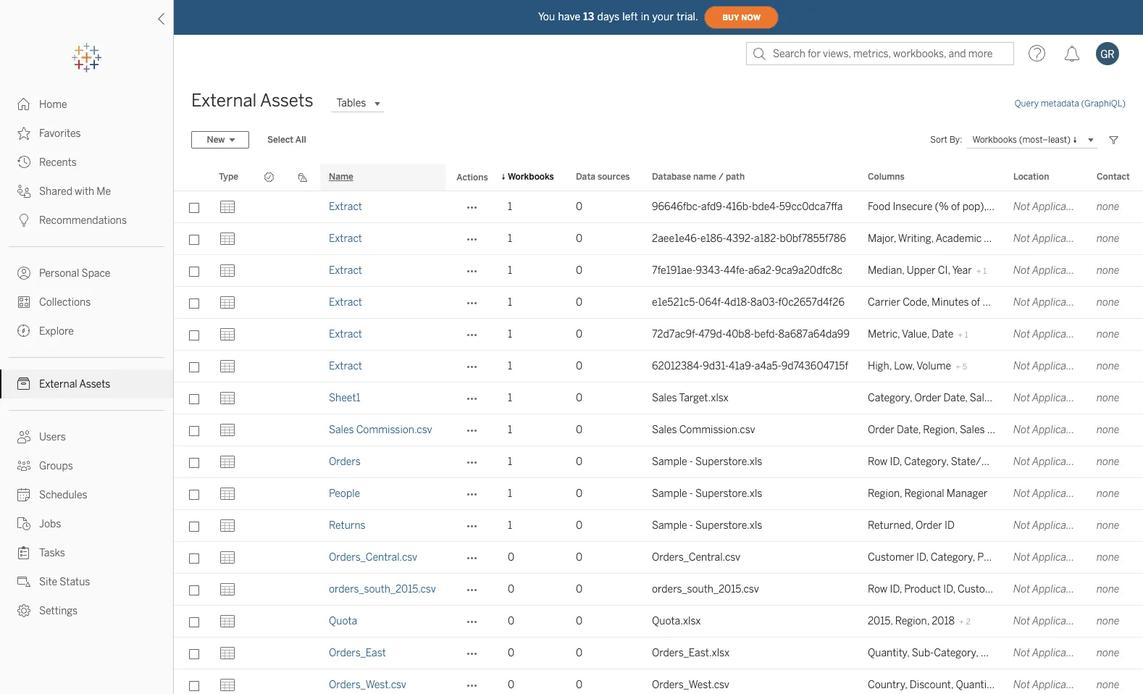 Task type: locate. For each thing, give the bounding box(es) containing it.
1 vertical spatial sample
[[652, 488, 688, 500]]

median, upper ci, year + 1
[[868, 265, 987, 277]]

1 by text only_f5he34f image from the top
[[17, 127, 30, 140]]

metric,
[[868, 328, 901, 341]]

country, discount, quantity + 18 not applicable
[[868, 679, 1081, 692]]

9d31-
[[703, 360, 729, 373]]

2aee1e46-
[[652, 233, 701, 245]]

0 vertical spatial superstore.xls
[[696, 456, 763, 468]]

category, up region, regional manager
[[905, 456, 949, 468]]

by text only_f5he34f image for favorites
[[17, 127, 30, 140]]

category, for quantity,
[[935, 647, 979, 660]]

4 applicable from the top
[[1033, 296, 1081, 309]]

1 vertical spatial customer
[[958, 584, 1005, 596]]

3 none from the top
[[1098, 265, 1120, 277]]

0 for median, upper ci, year
[[576, 265, 583, 277]]

6 not from the top
[[1014, 360, 1031, 373]]

customer down returned,
[[868, 552, 915, 564]]

1 table image from the top
[[219, 230, 236, 248]]

18
[[1008, 681, 1016, 691]]

5 table image from the top
[[219, 390, 236, 407]]

table image for 7fe191ae-
[[219, 262, 236, 279]]

9 applicable from the top
[[1033, 456, 1081, 468]]

not applicable for region, regional manager
[[1014, 488, 1081, 500]]

8 table image from the top
[[219, 677, 236, 694]]

11 row from the top
[[174, 510, 1144, 542]]

2 applicable from the top
[[1033, 233, 1081, 245]]

1 horizontal spatial date,
[[944, 392, 968, 404]]

upper
[[907, 265, 936, 277]]

5 extract from the top
[[329, 328, 362, 341]]

2 commission.csv from the left
[[680, 424, 756, 436]]

+ inside country, discount, quantity + 18 not applicable
[[1001, 681, 1006, 691]]

table image for food insecure (% of pop), region, adult smokers (% of pop)
[[219, 198, 236, 216]]

44fe-
[[724, 265, 749, 277]]

customer id, category, product not applicable
[[868, 552, 1081, 564]]

row containing orders
[[174, 447, 1144, 478]]

1 vertical spatial assets
[[79, 378, 110, 391]]

1 vertical spatial product
[[905, 584, 942, 596]]

by text only_f5he34f image inside home link
[[17, 98, 30, 111]]

now
[[742, 13, 761, 22]]

table image for 72d7ac9f-
[[219, 326, 236, 343]]

workbooks right by:
[[973, 134, 1018, 144]]

by text only_f5he34f image left settings
[[17, 605, 30, 618]]

explore link
[[0, 317, 173, 346]]

1 horizontal spatial assets
[[260, 90, 314, 111]]

2 orders_west.csv from the left
[[652, 679, 730, 692]]

7 not applicable from the top
[[1014, 392, 1081, 404]]

0 horizontal spatial (%
[[936, 201, 949, 213]]

1 vertical spatial -
[[690, 488, 694, 500]]

applicable for category, order date, sales target
[[1033, 392, 1081, 404]]

416b-
[[726, 201, 753, 213]]

1 vertical spatial superstore.xls
[[696, 488, 763, 500]]

4 none from the top
[[1098, 296, 1120, 309]]

0 horizontal spatial commission.csv
[[356, 424, 433, 436]]

9 none from the top
[[1098, 456, 1120, 468]]

(most–least)
[[1020, 134, 1071, 144]]

orders_west.csv down orders_east link
[[329, 679, 407, 692]]

category, up row id, product id, customer name
[[931, 552, 976, 564]]

1 vertical spatial external assets
[[39, 378, 110, 391]]

extract for 96646fbc-afd9-416b-bde4-59cc0dca7ffa
[[329, 201, 362, 213]]

62012384-9d31-41a9-a4a5-9d743604715f
[[652, 360, 849, 373]]

applicable for returned, order id
[[1033, 520, 1081, 532]]

13 not from the top
[[1014, 584, 1031, 596]]

name
[[694, 172, 717, 182]]

carrier
[[868, 296, 901, 309]]

0 horizontal spatial sales commission.csv
[[329, 424, 433, 436]]

product up 2015, region, 2018 + 2
[[905, 584, 942, 596]]

product
[[978, 552, 1015, 564], [905, 584, 942, 596]]

0 vertical spatial year
[[984, 233, 1004, 245]]

2 extract link from the top
[[329, 233, 362, 245]]

8 row from the top
[[174, 415, 1144, 447]]

of left delay,
[[972, 296, 981, 309]]

date, up row id, category, state/province
[[897, 424, 921, 436]]

2 vertical spatial name
[[1007, 584, 1035, 596]]

1 horizontal spatial product
[[978, 552, 1015, 564]]

sources
[[598, 172, 630, 182]]

orders_south_2015.csv down 'orders_central.csv' link
[[329, 584, 436, 596]]

1 for major, writing, academic year
[[508, 233, 513, 245]]

5 by text only_f5he34f image from the top
[[17, 267, 30, 280]]

1 sample - superstore.xls from the top
[[652, 456, 763, 468]]

0 vertical spatial assets
[[260, 90, 314, 111]]

0 horizontal spatial orders_west.csv
[[329, 679, 407, 692]]

by text only_f5he34f image for external assets
[[17, 378, 30, 391]]

not applicable for row id, product id, customer name
[[1014, 584, 1081, 596]]

groups link
[[0, 452, 173, 481]]

0 horizontal spatial external assets
[[39, 378, 110, 391]]

1 horizontal spatial external
[[191, 90, 257, 111]]

6 extract link from the top
[[329, 360, 362, 373]]

11 not applicable from the top
[[1014, 584, 1081, 596]]

not for row id, category, state/province
[[1014, 456, 1031, 468]]

4 not applicable from the top
[[1014, 296, 1081, 309]]

date, down 5
[[944, 392, 968, 404]]

0 for metric, value, date
[[576, 328, 583, 341]]

62012384-
[[652, 360, 703, 373]]

status
[[60, 576, 90, 589]]

table image for quantity, sub-category, region
[[219, 645, 236, 662]]

0 vertical spatial -
[[690, 456, 694, 468]]

0 horizontal spatial year
[[953, 265, 973, 277]]

row group containing extract
[[174, 191, 1144, 694]]

id,
[[891, 456, 902, 468], [917, 552, 929, 564], [891, 584, 902, 596], [944, 584, 956, 596]]

+ up carrier code, minutes of delay, airport name
[[977, 267, 982, 276]]

table image for row id, category, state/province
[[219, 453, 236, 471]]

workbooks inside grid
[[508, 172, 554, 182]]

+ left 5
[[956, 362, 961, 372]]

by text only_f5he34f image left collections
[[17, 296, 30, 309]]

assets
[[260, 90, 314, 111], [79, 378, 110, 391]]

category, order date, sales target
[[868, 392, 1027, 404]]

+ inside 2015, region, 2018 + 2
[[960, 618, 965, 627]]

jobs
[[39, 518, 61, 531]]

product up row id, product id, customer name
[[978, 552, 1015, 564]]

2 horizontal spatial name
[[1048, 296, 1076, 309]]

region, regional manager
[[868, 488, 988, 500]]

by text only_f5he34f image inside the recents link
[[17, 156, 30, 169]]

5 not from the top
[[1014, 328, 1031, 341]]

1 vertical spatial year
[[953, 265, 973, 277]]

category, down "2"
[[935, 647, 979, 660]]

-
[[690, 456, 694, 468], [690, 488, 694, 500], [690, 520, 694, 532]]

by text only_f5he34f image inside the settings link
[[17, 605, 30, 618]]

by text only_f5he34f image inside the users link
[[17, 431, 30, 444]]

7 row from the top
[[174, 383, 1144, 415]]

year down food insecure (% of pop), region, adult smokers (% of pop)
[[984, 233, 1004, 245]]

commission.csv down target.xlsx
[[680, 424, 756, 436]]

1 horizontal spatial external assets
[[191, 90, 314, 111]]

workbooks left data
[[508, 172, 554, 182]]

7 not from the top
[[1014, 392, 1031, 404]]

1 for median, upper ci, year
[[508, 265, 513, 277]]

extract link for 7fe191ae-9343-44fe-a6a2-9ca9a20dfc8c
[[329, 265, 362, 277]]

tasks link
[[0, 539, 173, 568]]

select all button
[[258, 131, 316, 149]]

year right ci,
[[953, 265, 973, 277]]

superstore.xls for row
[[696, 456, 763, 468]]

1 extract link from the top
[[329, 201, 362, 213]]

by text only_f5he34f image inside personal space link
[[17, 267, 30, 280]]

sample - superstore.xls for region, regional manager
[[652, 488, 763, 500]]

commission.csv
[[356, 424, 433, 436], [680, 424, 756, 436]]

none for returned, order id
[[1098, 520, 1120, 532]]

none for high, low, volume
[[1098, 360, 1120, 373]]

1 horizontal spatial commission.csv
[[680, 424, 756, 436]]

0 vertical spatial order
[[915, 392, 942, 404]]

table image for order date, region, sales person
[[219, 422, 236, 439]]

assets up the users link
[[79, 378, 110, 391]]

not for metric, value, date
[[1014, 328, 1031, 341]]

14 applicable from the top
[[1033, 615, 1081, 628]]

row containing orders_west.csv
[[174, 670, 1144, 694]]

site
[[39, 576, 57, 589]]

all
[[296, 135, 306, 145]]

1 extract from the top
[[329, 201, 362, 213]]

5 extract link from the top
[[329, 328, 362, 341]]

recommendations
[[39, 215, 127, 227]]

1 horizontal spatial workbooks
[[973, 134, 1018, 144]]

users link
[[0, 423, 173, 452]]

order left the id on the bottom of the page
[[916, 520, 943, 532]]

3 by text only_f5he34f image from the top
[[17, 185, 30, 198]]

data sources
[[576, 172, 630, 182]]

6 applicable from the top
[[1033, 360, 1081, 373]]

+ left "18"
[[1001, 681, 1006, 691]]

2 not from the top
[[1014, 233, 1031, 245]]

orders_south_2015.csv up "quota.xlsx"
[[652, 584, 760, 596]]

0 for row id, category, state/province
[[576, 456, 583, 468]]

year for ci,
[[953, 265, 973, 277]]

assets up "select all" button
[[260, 90, 314, 111]]

by text only_f5he34f image for home
[[17, 98, 30, 111]]

0 for high, low, volume
[[576, 360, 583, 373]]

0 vertical spatial product
[[978, 552, 1015, 564]]

not for major, writing, academic year
[[1014, 233, 1031, 245]]

2 table image from the top
[[219, 358, 236, 375]]

0 horizontal spatial customer
[[868, 552, 915, 564]]

buy now button
[[705, 6, 779, 29]]

0 horizontal spatial name
[[329, 172, 354, 182]]

date
[[932, 328, 954, 341]]

orders_central.csv link
[[329, 552, 418, 564]]

by text only_f5he34f image inside 'tasks' link
[[17, 547, 30, 560]]

5 applicable from the top
[[1033, 328, 1081, 341]]

recents link
[[0, 148, 173, 177]]

workbooks
[[973, 134, 1018, 144], [508, 172, 554, 182]]

15 not from the top
[[1014, 647, 1031, 660]]

0 vertical spatial external assets
[[191, 90, 314, 111]]

region
[[981, 647, 1013, 660]]

workbooks (most–least)
[[973, 134, 1071, 144]]

14 none from the top
[[1098, 615, 1120, 628]]

by text only_f5he34f image inside explore link
[[17, 325, 30, 338]]

by text only_f5he34f image inside jobs 'link'
[[17, 518, 30, 531]]

sales commission.csv link
[[329, 424, 433, 436]]

commission.csv up orders
[[356, 424, 433, 436]]

table image for 2aee1e46-
[[219, 230, 236, 248]]

1 vertical spatial name
[[1048, 296, 1076, 309]]

1 - from the top
[[690, 456, 694, 468]]

of
[[952, 201, 961, 213], [1113, 201, 1122, 213], [972, 296, 981, 309]]

13 applicable from the top
[[1033, 584, 1081, 596]]

4 not from the top
[[1014, 296, 1031, 309]]

- for row id, category, state/province
[[690, 456, 694, 468]]

5 row from the top
[[174, 319, 1144, 351]]

by text only_f5he34f image inside groups link
[[17, 460, 30, 473]]

6 not applicable from the top
[[1014, 360, 1081, 373]]

4 table image from the top
[[219, 453, 236, 471]]

10 row from the top
[[174, 478, 1144, 510]]

7 none from the top
[[1098, 392, 1120, 404]]

orders_central.csv
[[329, 552, 418, 564], [652, 552, 741, 564]]

1 vertical spatial row
[[868, 584, 888, 596]]

applicable for food insecure (% of pop), region, adult smokers (% of pop)
[[1033, 201, 1081, 213]]

external assets up select
[[191, 90, 314, 111]]

applicable for median, upper ci, year
[[1033, 265, 1081, 277]]

database
[[652, 172, 692, 182]]

row containing sheet1
[[174, 383, 1144, 415]]

2 vertical spatial sample - superstore.xls
[[652, 520, 763, 532]]

1 vertical spatial workbooks
[[508, 172, 554, 182]]

4 by text only_f5he34f image from the top
[[17, 489, 30, 502]]

row up 2015,
[[868, 584, 888, 596]]

10 not applicable from the top
[[1014, 520, 1081, 532]]

1 horizontal spatial orders_central.csv
[[652, 552, 741, 564]]

region, left 2018
[[896, 615, 930, 628]]

1 by text only_f5he34f image from the top
[[17, 98, 30, 111]]

quota
[[329, 615, 358, 628]]

sales commission.csv down target.xlsx
[[652, 424, 756, 436]]

row containing returns
[[174, 510, 1144, 542]]

high,
[[868, 360, 892, 373]]

customer down customer id, category, product not applicable at the right bottom of the page
[[958, 584, 1005, 596]]

cell
[[252, 191, 286, 223], [286, 191, 320, 223], [252, 223, 286, 255], [286, 223, 320, 255], [252, 255, 286, 287], [286, 255, 320, 287], [252, 287, 286, 319], [286, 287, 320, 319], [252, 319, 286, 351], [286, 319, 320, 351], [252, 351, 286, 383], [286, 351, 320, 383], [252, 383, 286, 415], [286, 383, 320, 415], [252, 415, 286, 447], [286, 415, 320, 447], [252, 447, 286, 478], [286, 447, 320, 478], [252, 478, 286, 510], [286, 478, 320, 510], [252, 510, 286, 542], [286, 510, 320, 542], [252, 542, 286, 574], [286, 542, 320, 574], [252, 574, 286, 606], [286, 574, 320, 606], [252, 606, 286, 638], [286, 606, 320, 638], [252, 638, 286, 670], [286, 638, 320, 670]]

(% right smokers
[[1097, 201, 1110, 213]]

of for region,
[[952, 201, 961, 213]]

0 vertical spatial sample - superstore.xls
[[652, 456, 763, 468]]

2 (% from the left
[[1097, 201, 1110, 213]]

0 vertical spatial sample
[[652, 456, 688, 468]]

0 vertical spatial name
[[329, 172, 354, 182]]

1 horizontal spatial (%
[[1097, 201, 1110, 213]]

+ inside median, upper ci, year + 1
[[977, 267, 982, 276]]

7 by text only_f5he34f image from the top
[[17, 431, 30, 444]]

table image
[[219, 198, 236, 216], [219, 358, 236, 375], [219, 422, 236, 439], [219, 453, 236, 471], [219, 517, 236, 535], [219, 613, 236, 630], [219, 645, 236, 662], [219, 677, 236, 694]]

extract link for 72d7ac9f-479d-40b8-befd-8a687a64da99
[[329, 328, 362, 341]]

schedules link
[[0, 481, 173, 510]]

4392-
[[727, 233, 755, 245]]

external up new "popup button"
[[191, 90, 257, 111]]

not applicable for metric, value, date
[[1014, 328, 1081, 341]]

returns link
[[329, 520, 366, 532]]

sales
[[652, 392, 677, 404], [971, 392, 996, 404], [329, 424, 354, 436], [652, 424, 677, 436], [960, 424, 985, 436]]

13 row from the top
[[174, 574, 1144, 606]]

none for food insecure (% of pop), region, adult smokers (% of pop)
[[1098, 201, 1120, 213]]

by text only_f5he34f image for settings
[[17, 605, 30, 618]]

3 not from the top
[[1014, 265, 1031, 277]]

8 table image from the top
[[219, 581, 236, 598]]

grid
[[174, 164, 1144, 694]]

id
[[945, 520, 955, 532]]

orders_west.csv down orders_east.xlsx
[[652, 679, 730, 692]]

by text only_f5he34f image inside recommendations 'link'
[[17, 214, 30, 227]]

extract
[[329, 201, 362, 213], [329, 233, 362, 245], [329, 265, 362, 277], [329, 296, 362, 309], [329, 328, 362, 341], [329, 360, 362, 373]]

+ right the date
[[959, 331, 964, 340]]

0 horizontal spatial date,
[[897, 424, 921, 436]]

0 vertical spatial row
[[868, 456, 888, 468]]

order down volume
[[915, 392, 942, 404]]

1 row from the top
[[868, 456, 888, 468]]

order
[[915, 392, 942, 404], [868, 424, 895, 436], [916, 520, 943, 532]]

sample - superstore.xls
[[652, 456, 763, 468], [652, 488, 763, 500], [652, 520, 763, 532]]

2 vertical spatial sample
[[652, 520, 688, 532]]

1 row from the top
[[174, 191, 1144, 223]]

6 table image from the top
[[219, 485, 236, 503]]

by text only_f5he34f image
[[17, 127, 30, 140], [17, 296, 30, 309], [17, 325, 30, 338], [17, 489, 30, 502], [17, 576, 30, 589], [17, 605, 30, 618]]

12 row from the top
[[174, 542, 1144, 574]]

064f-
[[699, 296, 725, 309]]

1 horizontal spatial orders_west.csv
[[652, 679, 730, 692]]

+ inside the high, low, volume + 5
[[956, 362, 961, 372]]

2 sample - superstore.xls from the top
[[652, 488, 763, 500]]

id, up 2015,
[[891, 584, 902, 596]]

9 by text only_f5he34f image from the top
[[17, 518, 30, 531]]

1 vertical spatial external
[[39, 378, 77, 391]]

1 horizontal spatial orders_south_2015.csv
[[652, 584, 760, 596]]

external inside 'main navigation. press the up and down arrow keys to access links.' element
[[39, 378, 77, 391]]

order down the high,
[[868, 424, 895, 436]]

people link
[[329, 488, 360, 500]]

15 row from the top
[[174, 638, 1144, 670]]

workbooks for workbooks (most–least)
[[973, 134, 1018, 144]]

1 horizontal spatial year
[[984, 233, 1004, 245]]

row up region, regional manager
[[868, 456, 888, 468]]

workbooks inside popup button
[[973, 134, 1018, 144]]

0 horizontal spatial orders_central.csv
[[329, 552, 418, 564]]

sheet1
[[329, 392, 361, 404]]

table image for none
[[219, 677, 236, 694]]

1 vertical spatial date,
[[897, 424, 921, 436]]

returned, order id
[[868, 520, 955, 532]]

0 horizontal spatial orders_south_2015.csv
[[329, 584, 436, 596]]

high, low, volume + 5
[[868, 360, 968, 373]]

personal space
[[39, 267, 110, 280]]

by text only_f5he34f image for site status
[[17, 576, 30, 589]]

1 sales commission.csv from the left
[[329, 424, 433, 436]]

3 sample - superstore.xls from the top
[[652, 520, 763, 532]]

orders_central.csv up "quota.xlsx"
[[652, 552, 741, 564]]

region, up returned,
[[868, 488, 903, 500]]

5 by text only_f5he34f image from the top
[[17, 576, 30, 589]]

sample - superstore.xls for row id, category, state/province
[[652, 456, 763, 468]]

by text only_f5he34f image inside schedules 'link'
[[17, 489, 30, 502]]

e186-
[[701, 233, 727, 245]]

7fe191ae-9343-44fe-a6a2-9ca9a20dfc8c
[[652, 265, 843, 277]]

0 vertical spatial workbooks
[[973, 134, 1018, 144]]

2 vertical spatial superstore.xls
[[696, 520, 763, 532]]

0
[[576, 201, 583, 213], [576, 233, 583, 245], [576, 265, 583, 277], [576, 296, 583, 309], [576, 328, 583, 341], [576, 360, 583, 373], [576, 392, 583, 404], [576, 424, 583, 436], [576, 456, 583, 468], [576, 488, 583, 500], [576, 520, 583, 532], [508, 552, 515, 564], [576, 552, 583, 564], [508, 584, 515, 596], [576, 584, 583, 596], [508, 615, 515, 628], [576, 615, 583, 628], [508, 647, 515, 660], [576, 647, 583, 660], [508, 679, 515, 692], [576, 679, 583, 692]]

by text only_f5he34f image left site
[[17, 576, 30, 589]]

row containing sales commission.csv
[[174, 415, 1144, 447]]

8 not applicable from the top
[[1014, 456, 1081, 468]]

not applicable for carrier code, minutes of delay, airport name
[[1014, 296, 1081, 309]]

by text only_f5he34f image left explore at left
[[17, 325, 30, 338]]

1 horizontal spatial customer
[[958, 584, 1005, 596]]

11 applicable from the top
[[1033, 520, 1081, 532]]

table image for high, low, volume
[[219, 358, 236, 375]]

7 table image from the top
[[219, 645, 236, 662]]

1 horizontal spatial of
[[972, 296, 981, 309]]

4 row from the top
[[174, 287, 1144, 319]]

3 table image from the top
[[219, 422, 236, 439]]

16 row from the top
[[174, 670, 1144, 694]]

sales commission.csv up orders
[[329, 424, 433, 436]]

target
[[998, 392, 1027, 404]]

7 table image from the top
[[219, 549, 236, 567]]

year for academic
[[984, 233, 1004, 245]]

11 not from the top
[[1014, 520, 1031, 532]]

quantity, sub-category, region not applicable
[[868, 647, 1081, 660]]

by text only_f5he34f image inside shared with me link
[[17, 185, 30, 198]]

9343-
[[696, 265, 724, 277]]

e1e521c5-064f-4d18-8a03-f0c2657d4f26
[[652, 296, 845, 309]]

extract for 2aee1e46-e186-4392-a182-b0bf7855f786
[[329, 233, 362, 245]]

14 not from the top
[[1014, 615, 1031, 628]]

by text only_f5he34f image inside "collections" link
[[17, 296, 30, 309]]

1 inside median, upper ci, year + 1
[[984, 267, 987, 276]]

extract for 7fe191ae-9343-44fe-a6a2-9ca9a20dfc8c
[[329, 265, 362, 277]]

0 horizontal spatial of
[[952, 201, 961, 213]]

1 for metric, value, date
[[508, 328, 513, 341]]

category, for customer
[[931, 552, 976, 564]]

by text only_f5he34f image inside favorites link
[[17, 127, 30, 140]]

region,
[[989, 201, 1024, 213], [924, 424, 958, 436], [868, 488, 903, 500], [896, 615, 930, 628]]

smokers
[[1053, 201, 1094, 213]]

3 applicable from the top
[[1033, 265, 1081, 277]]

0 for row id, product id, customer name
[[576, 584, 583, 596]]

by text only_f5he34f image left schedules
[[17, 489, 30, 502]]

not for region, regional manager
[[1014, 488, 1031, 500]]

id, down returned, order id
[[917, 552, 929, 564]]

9 not applicable from the top
[[1014, 488, 1081, 500]]

applicable for row id, category, state/province
[[1033, 456, 1081, 468]]

0 horizontal spatial assets
[[79, 378, 110, 391]]

3 sample from the top
[[652, 520, 688, 532]]

3 extract link from the top
[[329, 265, 362, 277]]

+ left "2"
[[960, 618, 965, 627]]

0 for customer id, category, product
[[576, 552, 583, 564]]

not for food insecure (% of pop), region, adult smokers (% of pop)
[[1014, 201, 1031, 213]]

1 sample from the top
[[652, 456, 688, 468]]

by text only_f5he34f image inside external assets link
[[17, 378, 30, 391]]

15 none from the top
[[1098, 647, 1120, 660]]

8 applicable from the top
[[1033, 424, 1081, 436]]

8a03-
[[751, 296, 779, 309]]

not for carrier code, minutes of delay, airport name
[[1014, 296, 1031, 309]]

0 horizontal spatial workbooks
[[508, 172, 554, 182]]

2 vertical spatial order
[[916, 520, 943, 532]]

contact
[[1098, 172, 1131, 182]]

of left pop)
[[1113, 201, 1122, 213]]

by text only_f5he34f image
[[17, 98, 30, 111], [17, 156, 30, 169], [17, 185, 30, 198], [17, 214, 30, 227], [17, 267, 30, 280], [17, 378, 30, 391], [17, 431, 30, 444], [17, 460, 30, 473], [17, 518, 30, 531], [17, 547, 30, 560]]

table image for e1e521c5-
[[219, 294, 236, 311]]

none for category, order date, sales target
[[1098, 392, 1120, 404]]

+ inside metric, value, date + 1
[[959, 331, 964, 340]]

quota.xlsx
[[652, 615, 701, 628]]

4 extract from the top
[[329, 296, 362, 309]]

external down explore at left
[[39, 378, 77, 391]]

1 vertical spatial sample - superstore.xls
[[652, 488, 763, 500]]

table image for sample
[[219, 485, 236, 503]]

of left pop),
[[952, 201, 961, 213]]

sort by:
[[931, 135, 963, 145]]

2 row from the top
[[868, 584, 888, 596]]

by text only_f5he34f image inside site status link
[[17, 576, 30, 589]]

row id, product id, customer name
[[868, 584, 1035, 596]]

2 vertical spatial -
[[690, 520, 694, 532]]

table image
[[219, 230, 236, 248], [219, 262, 236, 279], [219, 294, 236, 311], [219, 326, 236, 343], [219, 390, 236, 407], [219, 485, 236, 503], [219, 549, 236, 567], [219, 581, 236, 598]]

region, right pop),
[[989, 201, 1024, 213]]

id, up 2018
[[944, 584, 956, 596]]

0 horizontal spatial external
[[39, 378, 77, 391]]

orders_central.csv up orders_south_2015.csv link
[[329, 552, 418, 564]]

10 none from the top
[[1098, 488, 1120, 500]]

food
[[868, 201, 891, 213]]

0 for food insecure (% of pop), region, adult smokers (% of pop)
[[576, 201, 583, 213]]

id, up region, regional manager
[[891, 456, 902, 468]]

row containing orders_central.csv
[[174, 542, 1144, 574]]

quota link
[[329, 615, 358, 628]]

by text only_f5he34f image left favorites
[[17, 127, 30, 140]]

external assets up the users link
[[39, 378, 110, 391]]

4 table image from the top
[[219, 326, 236, 343]]

1 none from the top
[[1098, 201, 1120, 213]]

1 horizontal spatial sales commission.csv
[[652, 424, 756, 436]]

name
[[329, 172, 354, 182], [1048, 296, 1076, 309], [1007, 584, 1035, 596]]

row group
[[174, 191, 1144, 694]]

2 table image from the top
[[219, 262, 236, 279]]

row
[[174, 191, 1144, 223], [174, 223, 1144, 255], [174, 255, 1144, 287], [174, 287, 1144, 319], [174, 319, 1144, 351], [174, 351, 1144, 383], [174, 383, 1144, 415], [174, 415, 1144, 447], [174, 447, 1144, 478], [174, 478, 1144, 510], [174, 510, 1144, 542], [174, 542, 1144, 574], [174, 574, 1144, 606], [174, 606, 1144, 638], [174, 638, 1144, 670], [174, 670, 1144, 694]]

1 commission.csv from the left
[[356, 424, 433, 436]]

customer
[[868, 552, 915, 564], [958, 584, 1005, 596]]

none for major, writing, academic year
[[1098, 233, 1120, 245]]

applicable for row id, product id, customer name
[[1033, 584, 1081, 596]]

(% right insecure
[[936, 201, 949, 213]]

row containing orders_east
[[174, 638, 1144, 670]]



Task type: describe. For each thing, give the bounding box(es) containing it.
navigation panel element
[[0, 43, 173, 626]]

sort
[[931, 135, 948, 145]]

8 not from the top
[[1014, 424, 1031, 436]]

orders_west.csv link
[[329, 679, 407, 692]]

applicable for major, writing, academic year
[[1033, 233, 1081, 245]]

9ca9a20dfc8c
[[776, 265, 843, 277]]

workbooks (most–least) button
[[967, 131, 1099, 149]]

by text only_f5he34f image for users
[[17, 431, 30, 444]]

by text only_f5he34f image for personal space
[[17, 267, 30, 280]]

you have 13 days left in your trial.
[[539, 11, 699, 23]]

96646fbc-
[[652, 201, 702, 213]]

row containing quota
[[174, 606, 1144, 638]]

not for high, low, volume
[[1014, 360, 1031, 373]]

1 horizontal spatial name
[[1007, 584, 1035, 596]]

writing,
[[899, 233, 934, 245]]

befd-
[[755, 328, 779, 341]]

1 for category, order date, sales target
[[508, 392, 513, 404]]

96646fbc-afd9-416b-bde4-59cc0dca7ffa
[[652, 201, 843, 213]]

16 not from the top
[[1014, 679, 1031, 692]]

1 orders_south_2015.csv from the left
[[329, 584, 436, 596]]

- for region, regional manager
[[690, 488, 694, 500]]

16 none from the top
[[1098, 679, 1120, 692]]

afd9-
[[702, 201, 726, 213]]

13
[[584, 11, 595, 23]]

1 for order date, region, sales person
[[508, 424, 513, 436]]

none for carrier code, minutes of delay, airport name
[[1098, 296, 1120, 309]]

new
[[207, 135, 225, 145]]

external assets link
[[0, 370, 173, 399]]

tables button
[[331, 95, 385, 112]]

trial.
[[677, 11, 699, 23]]

1 orders_central.csv from the left
[[329, 552, 418, 564]]

state/province
[[952, 456, 1022, 468]]

none for customer id, category, product
[[1098, 552, 1120, 564]]

sales down sheet1 link
[[329, 424, 354, 436]]

category, for row
[[905, 456, 949, 468]]

of for airport
[[972, 296, 981, 309]]

0 for major, writing, academic year
[[576, 233, 583, 245]]

sales down 62012384-
[[652, 392, 677, 404]]

sample for row
[[652, 456, 688, 468]]

2 row from the top
[[174, 223, 1144, 255]]

buy now
[[723, 13, 761, 22]]

schedules
[[39, 489, 87, 502]]

settings link
[[0, 597, 173, 626]]

not for 2015, region, 2018
[[1014, 615, 1031, 628]]

ci,
[[939, 265, 951, 277]]

applicable for high, low, volume
[[1033, 360, 1081, 373]]

users
[[39, 431, 66, 444]]

jobs link
[[0, 510, 173, 539]]

new button
[[191, 131, 249, 149]]

none for region, regional manager
[[1098, 488, 1120, 500]]

3 row from the top
[[174, 255, 1144, 287]]

superstore.xls for region,
[[696, 488, 763, 500]]

not for median, upper ci, year
[[1014, 265, 1031, 277]]

0 vertical spatial customer
[[868, 552, 915, 564]]

by text only_f5he34f image for recommendations
[[17, 214, 30, 227]]

settings
[[39, 605, 78, 618]]

type
[[219, 172, 239, 182]]

manager
[[947, 488, 988, 500]]

explore
[[39, 325, 74, 338]]

not applicable for high, low, volume
[[1014, 360, 1081, 373]]

your
[[653, 11, 674, 23]]

extract link for 2aee1e46-e186-4392-a182-b0bf7855f786
[[329, 233, 362, 245]]

2015, region, 2018 + 2
[[868, 615, 971, 628]]

value,
[[903, 328, 930, 341]]

0 vertical spatial external
[[191, 90, 257, 111]]

pop),
[[963, 201, 987, 213]]

not applicable for median, upper ci, year
[[1014, 265, 1081, 277]]

external assets inside external assets link
[[39, 378, 110, 391]]

not for row id, product id, customer name
[[1014, 584, 1031, 596]]

actions
[[457, 173, 488, 183]]

home
[[39, 99, 67, 111]]

/
[[719, 172, 724, 182]]

1 for region, regional manager
[[508, 488, 513, 500]]

12 applicable from the top
[[1033, 552, 1081, 564]]

16 applicable from the top
[[1033, 679, 1081, 692]]

person
[[988, 424, 1020, 436]]

id, for customer id, category, product not applicable
[[917, 552, 929, 564]]

by text only_f5he34f image for shared with me
[[17, 185, 30, 198]]

not applicable for major, writing, academic year
[[1014, 233, 1081, 245]]

by text only_f5he34f image for recents
[[17, 156, 30, 169]]

not applicable for category, order date, sales target
[[1014, 392, 1081, 404]]

sales left target at the bottom right of page
[[971, 392, 996, 404]]

none for row id, product id, customer name
[[1098, 584, 1120, 596]]

by text only_f5he34f image for tasks
[[17, 547, 30, 560]]

tasks
[[39, 547, 65, 560]]

1 for returned, order id
[[508, 520, 513, 532]]

select all
[[267, 135, 306, 145]]

main navigation. press the up and down arrow keys to access links. element
[[0, 90, 173, 626]]

6 row from the top
[[174, 351, 1144, 383]]

order date, region, sales person not applicable
[[868, 424, 1081, 436]]

row for row id, product id, customer name
[[868, 584, 888, 596]]

f0c2657d4f26
[[779, 296, 845, 309]]

row id, category, state/province
[[868, 456, 1022, 468]]

extract for 72d7ac9f-479d-40b8-befd-8a687a64da99
[[329, 328, 362, 341]]

table image for returned, order id
[[219, 517, 236, 535]]

favorites
[[39, 128, 81, 140]]

b0bf7855f786
[[780, 233, 847, 245]]

code,
[[903, 296, 930, 309]]

none for quantity, sub-category, region
[[1098, 647, 1120, 660]]

1 vertical spatial order
[[868, 424, 895, 436]]

none for row id, category, state/province
[[1098, 456, 1120, 468]]

1 orders_west.csv from the left
[[329, 679, 407, 692]]

+ for high, low, volume
[[956, 362, 961, 372]]

table image for 2015, region, 2018
[[219, 613, 236, 630]]

id, for row id, category, state/province
[[891, 456, 902, 468]]

sample - superstore.xls for returned, order id
[[652, 520, 763, 532]]

a6a2-
[[749, 265, 776, 277]]

0 for 2015, region, 2018
[[576, 615, 583, 628]]

you
[[539, 11, 556, 23]]

not for returned, order id
[[1014, 520, 1031, 532]]

shared
[[39, 186, 72, 198]]

2 orders_central.csv from the left
[[652, 552, 741, 564]]

sample for returned,
[[652, 520, 688, 532]]

12 not from the top
[[1014, 552, 1031, 564]]

assets inside 'main navigation. press the up and down arrow keys to access links.' element
[[79, 378, 110, 391]]

row containing people
[[174, 478, 1144, 510]]

none for median, upper ci, year
[[1098, 265, 1120, 277]]

0 for order date, region, sales person
[[576, 424, 583, 436]]

metric, value, date + 1
[[868, 328, 969, 341]]

tables
[[337, 97, 366, 109]]

target.xlsx
[[679, 392, 729, 404]]

applicable for 2015, region, 2018
[[1033, 615, 1081, 628]]

days
[[598, 11, 620, 23]]

+ for 2015, region, 2018
[[960, 618, 965, 627]]

0 for category, order date, sales target
[[576, 392, 583, 404]]

extract link for e1e521c5-064f-4d18-8a03-f0c2657d4f26
[[329, 296, 362, 309]]

2 horizontal spatial of
[[1113, 201, 1122, 213]]

by text only_f5he34f image for jobs
[[17, 518, 30, 531]]

applicable for metric, value, date
[[1033, 328, 1081, 341]]

returns
[[329, 520, 366, 532]]

40b8-
[[726, 328, 755, 341]]

shared with me
[[39, 186, 111, 198]]

by text only_f5he34f image for collections
[[17, 296, 30, 309]]

category, down the high,
[[868, 392, 913, 404]]

Search for views, metrics, workbooks, and more text field
[[747, 42, 1015, 65]]

0 horizontal spatial product
[[905, 584, 942, 596]]

1 (% from the left
[[936, 201, 949, 213]]

order for category,
[[915, 392, 942, 404]]

applicable for region, regional manager
[[1033, 488, 1081, 500]]

1 inside metric, value, date + 1
[[965, 331, 969, 340]]

with
[[75, 186, 94, 198]]

space
[[82, 267, 110, 280]]

not applicable for food insecure (% of pop), region, adult smokers (% of pop)
[[1014, 201, 1081, 213]]

columns
[[868, 172, 905, 182]]

metadata
[[1042, 99, 1080, 109]]

- for returned, order id
[[690, 520, 694, 532]]

not applicable for returned, order id
[[1014, 520, 1081, 532]]

0 for quantity, sub-category, region
[[576, 647, 583, 660]]

1 for carrier code, minutes of delay, airport name
[[508, 296, 513, 309]]

id, for row id, product id, customer name
[[891, 584, 902, 596]]

applicable for carrier code, minutes of delay, airport name
[[1033, 296, 1081, 309]]

479d-
[[699, 328, 726, 341]]

region, up row id, category, state/province
[[924, 424, 958, 436]]

sample for region,
[[652, 488, 688, 500]]

sales down sales target.xlsx
[[652, 424, 677, 436]]

superstore.xls for returned,
[[696, 520, 763, 532]]

2015,
[[868, 615, 893, 628]]

2 orders_south_2015.csv from the left
[[652, 584, 760, 596]]

grid containing extract
[[174, 164, 1144, 694]]

sub-
[[912, 647, 935, 660]]

volume
[[917, 360, 952, 373]]

by text only_f5he34f image for schedules
[[17, 489, 30, 502]]

by text only_f5he34f image for explore
[[17, 325, 30, 338]]

row containing orders_south_2015.csv
[[174, 574, 1144, 606]]

recents
[[39, 157, 77, 169]]

7fe191ae-
[[652, 265, 696, 277]]

none for 2015, region, 2018
[[1098, 615, 1120, 628]]

sales left 'person' at the bottom
[[960, 424, 985, 436]]

country,
[[868, 679, 908, 692]]

extract for e1e521c5-064f-4d18-8a03-f0c2657d4f26
[[329, 296, 362, 309]]

orders link
[[329, 456, 361, 468]]

recommendations link
[[0, 206, 173, 235]]

2 sales commission.csv from the left
[[652, 424, 756, 436]]

in
[[641, 11, 650, 23]]

buy
[[723, 13, 740, 22]]

orders_east
[[329, 647, 386, 660]]

a4a5-
[[755, 360, 782, 373]]

1 for row id, category, state/province
[[508, 456, 513, 468]]

location
[[1014, 172, 1050, 182]]

15 applicable from the top
[[1033, 647, 1081, 660]]

0 vertical spatial date,
[[944, 392, 968, 404]]

41a9-
[[729, 360, 755, 373]]

by text only_f5he34f image for groups
[[17, 460, 30, 473]]

none for order date, region, sales person
[[1098, 424, 1120, 436]]

0 for region, regional manager
[[576, 488, 583, 500]]

major, writing, academic year
[[868, 233, 1004, 245]]

+ for metric, value, date
[[959, 331, 964, 340]]

not applicable for row id, category, state/province
[[1014, 456, 1081, 468]]

workbooks for workbooks
[[508, 172, 554, 182]]

not applicable for 2015, region, 2018
[[1014, 615, 1081, 628]]

1 for food insecure (% of pop), region, adult smokers (% of pop)
[[508, 201, 513, 213]]

query metadata (graphiql) link
[[1015, 99, 1127, 109]]



Task type: vqa. For each thing, say whether or not it's contained in the screenshot.
ASK DATA
no



